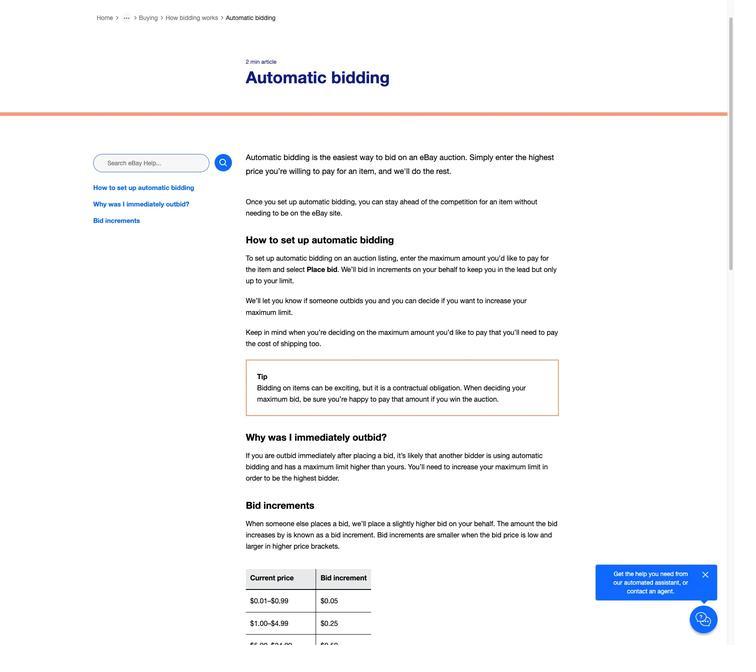 Task type: vqa. For each thing, say whether or not it's contained in the screenshot.
they're to the top
no



Task type: locate. For each thing, give the bounding box(es) containing it.
0 horizontal spatial need
[[427, 463, 442, 471]]

0 vertical spatial for
[[337, 167, 347, 176]]

if right know
[[304, 297, 308, 305]]

the down the has
[[282, 475, 292, 482]]

you left want at right top
[[447, 297, 459, 305]]

outbid? down how to set up automatic bidding link
[[166, 200, 189, 208]]

i down how to set up automatic bidding link
[[123, 200, 125, 208]]

higher down by is
[[273, 542, 292, 550]]

1 horizontal spatial you'd
[[488, 254, 505, 262]]

1 vertical spatial of
[[273, 340, 279, 347]]

and down . we'll bid in increments on your behalf to keep you in the lead but only up to your limit.
[[379, 297, 390, 305]]

0 vertical spatial of
[[421, 198, 427, 206]]

deciding
[[329, 328, 355, 336], [484, 384, 511, 392]]

why
[[93, 200, 107, 208], [246, 432, 266, 443]]

0 horizontal spatial can
[[312, 384, 323, 392]]

0 vertical spatial need
[[522, 328, 537, 336]]

maximum down bidding
[[257, 395, 288, 403]]

1 horizontal spatial for
[[480, 198, 488, 206]]

bid inside when someone else places a bid, we'll place a slightly higher bid on your behalf. the amount the bid increases by is known as a bid increment. bid increments are smaller when the bid price is low and larger in higher price brackets.
[[377, 531, 388, 539]]

willing
[[289, 167, 311, 176]]

0 horizontal spatial item
[[258, 266, 271, 274]]

i
[[123, 200, 125, 208], [289, 432, 292, 443]]

let
[[263, 297, 270, 305]]

the left 'easiest'
[[320, 153, 331, 162]]

1 horizontal spatial when
[[464, 384, 482, 392]]

0 horizontal spatial are
[[265, 452, 275, 460]]

you're inside keep in mind when you're deciding on the maximum amount you'd like to pay that you'll need to pay the cost of shipping too.
[[308, 328, 327, 336]]

i up outbid
[[289, 432, 292, 443]]

0 vertical spatial ebay
[[420, 153, 438, 162]]

0 vertical spatial you'd
[[488, 254, 505, 262]]

outbid?
[[166, 200, 189, 208], [353, 432, 387, 443]]

for up only on the right
[[541, 254, 549, 262]]

0 horizontal spatial highest
[[294, 475, 317, 482]]

like down want at right top
[[456, 328, 466, 336]]

1 horizontal spatial like
[[507, 254, 518, 262]]

1 vertical spatial i
[[289, 432, 292, 443]]

0 vertical spatial automatic
[[226, 14, 254, 21]]

you're down exciting,
[[328, 395, 348, 403]]

1 horizontal spatial why
[[246, 432, 266, 443]]

0 vertical spatial i
[[123, 200, 125, 208]]

you right keep
[[485, 266, 496, 274]]

immediately inside if you are outbid immediately after placing a bid, it's likely that another bidder is using automatic bidding and has a maximum limit higher than yours. you'll need to increase your maximum limit in order to be the highest bidder.
[[298, 452, 336, 460]]

limit. down select
[[280, 277, 294, 285]]

1 horizontal spatial item
[[500, 198, 513, 206]]

bidding
[[180, 14, 200, 21], [255, 14, 276, 21], [332, 67, 390, 87], [284, 153, 310, 162], [171, 184, 194, 191], [360, 234, 394, 246], [309, 254, 332, 262]]

your inside tip bidding on items can be exciting, but it is a contractual obligation. when deciding your maximum bid, be sure you're happy to pay that amount if you win the auction.
[[513, 384, 526, 392]]

of inside keep in mind when you're deciding on the maximum amount you'd like to pay that you'll need to pay the cost of shipping too.
[[273, 340, 279, 347]]

need
[[522, 328, 537, 336], [427, 463, 442, 471], [661, 571, 674, 578]]

auction.
[[440, 153, 468, 162], [474, 395, 499, 403]]

the
[[320, 153, 331, 162], [516, 153, 527, 162], [423, 167, 434, 176], [429, 198, 439, 206], [300, 209, 310, 217], [418, 254, 428, 262], [246, 266, 256, 274], [505, 266, 515, 274], [367, 328, 377, 336], [246, 340, 256, 347], [463, 395, 473, 403], [282, 475, 292, 482], [536, 520, 546, 528], [480, 531, 490, 539], [626, 571, 634, 578]]

bid, left it's
[[384, 452, 396, 460]]

price right current
[[277, 574, 294, 582]]

1 horizontal spatial higher
[[416, 520, 436, 528]]

maximum up behalf
[[430, 254, 460, 262]]

auction. inside automatic bidding is the easiest way to bid on an ebay auction. simply enter the highest price you're willing to pay for an item, and we'll do the rest.
[[440, 153, 468, 162]]

1 vertical spatial auction.
[[474, 395, 499, 403]]

of inside once you set up automatic bidding, you can stay ahead of the competition for an item without needing to be on the ebay site.
[[421, 198, 427, 206]]

a right place
[[387, 520, 391, 528]]

1 vertical spatial someone
[[266, 520, 295, 528]]

like
[[507, 254, 518, 262], [456, 328, 466, 336]]

in
[[370, 266, 375, 274], [498, 266, 504, 274], [264, 328, 270, 336], [543, 463, 548, 471], [265, 542, 271, 550]]

an inside 'get the help you need from our automated assistant, or contact an agent.'
[[650, 588, 656, 595]]

can inside tip bidding on items can be exciting, but it is a contractual obligation. when deciding your maximum bid, be sure you're happy to pay that amount if you win the auction.
[[312, 384, 323, 392]]

0 horizontal spatial bid,
[[290, 395, 301, 403]]

0 vertical spatial like
[[507, 254, 518, 262]]

bidding,
[[332, 198, 357, 206]]

2 horizontal spatial if
[[442, 297, 445, 305]]

1 vertical spatial increase
[[452, 463, 478, 471]]

1 horizontal spatial someone
[[310, 297, 338, 305]]

bid, left the we'll
[[339, 520, 350, 528]]

immediately up after
[[295, 432, 350, 443]]

1 vertical spatial highest
[[294, 475, 317, 482]]

we'll left the let on the top of the page
[[246, 297, 261, 305]]

pay inside automatic bidding is the easiest way to bid on an ebay auction. simply enter the highest price you're willing to pay for an item, and we'll do the rest.
[[322, 167, 335, 176]]

and inside automatic bidding is the easiest way to bid on an ebay auction. simply enter the highest price you're willing to pay for an item, and we'll do the rest.
[[379, 167, 392, 176]]

item
[[500, 198, 513, 206], [258, 266, 271, 274]]

increase right want at right top
[[486, 297, 511, 305]]

how to set up automatic bidding up the why was i immediately outbid? link
[[93, 184, 194, 191]]

an up the do at the top of page
[[409, 153, 418, 162]]

can inside "we'll let you know if someone outbids you and you can decide if you want to increase your maximum limit."
[[406, 297, 417, 305]]

you right if at the bottom of the page
[[252, 452, 263, 460]]

0 vertical spatial was
[[108, 200, 121, 208]]

1 horizontal spatial how
[[166, 14, 178, 21]]

on left behalf
[[413, 266, 421, 274]]

1 vertical spatial why
[[246, 432, 266, 443]]

bid, inside if you are outbid immediately after placing a bid, it's likely that another bidder is using automatic bidding and has a maximum limit higher than yours. you'll need to increase your maximum limit in order to be the highest bidder.
[[384, 452, 396, 460]]

bidding inside to set up automatic bidding on an auction listing, enter the maximum amount you'd like to pay for the item and select
[[309, 254, 332, 262]]

1 vertical spatial and
[[273, 266, 285, 274]]

highest
[[529, 153, 555, 162], [294, 475, 317, 482]]

when up shipping
[[289, 328, 306, 336]]

0 horizontal spatial if
[[304, 297, 308, 305]]

you'd
[[488, 254, 505, 262], [437, 328, 454, 336]]

pay down 'easiest'
[[322, 167, 335, 176]]

up up select
[[298, 234, 309, 246]]

increments inside . we'll bid in increments on your behalf to keep you in the lead but only up to your limit.
[[377, 266, 411, 274]]

set inside once you set up automatic bidding, you can stay ahead of the competition for an item without needing to be on the ebay site.
[[278, 198, 287, 206]]

and left we'll
[[379, 167, 392, 176]]

1 vertical spatial item
[[258, 266, 271, 274]]

pay left "you'll"
[[476, 328, 488, 336]]

bid inside "bid increments" link
[[93, 217, 104, 224]]

contact
[[628, 588, 648, 595]]

i inside the why was i immediately outbid? link
[[123, 200, 125, 208]]

bid increments
[[93, 217, 140, 224], [246, 500, 315, 511]]

your inside if you are outbid immediately after placing a bid, it's likely that another bidder is using automatic bidding and has a maximum limit higher than yours. you'll need to increase your maximum limit in order to be the highest bidder.
[[480, 463, 494, 471]]

stay
[[385, 198, 398, 206]]

increments up else
[[264, 500, 315, 511]]

when
[[464, 384, 482, 392], [246, 520, 264, 528]]

we'll
[[341, 266, 356, 274], [246, 297, 261, 305]]

someone inside "we'll let you know if someone outbids you and you can decide if you want to increase your maximum limit."
[[310, 297, 338, 305]]

an inside once you set up automatic bidding, you can stay ahead of the competition for an item without needing to be on the ebay site.
[[490, 198, 498, 206]]

higher
[[416, 520, 436, 528], [273, 542, 292, 550]]

up inside how to set up automatic bidding link
[[129, 184, 136, 191]]

2 vertical spatial immediately
[[298, 452, 336, 460]]

be inside if you are outbid immediately after placing a bid, it's likely that another bidder is using automatic bidding and has a maximum limit higher than yours. you'll need to increase your maximum limit in order to be the highest bidder.
[[272, 475, 280, 482]]

bid up low and
[[548, 520, 558, 528]]

0 vertical spatial outbid?
[[166, 200, 189, 208]]

1 vertical spatial outbid?
[[353, 432, 387, 443]]

of right cost at left bottom
[[273, 340, 279, 347]]

the left lead but on the right top of the page
[[505, 266, 515, 274]]

2 horizontal spatial can
[[406, 297, 417, 305]]

increments
[[105, 217, 140, 224], [377, 266, 411, 274], [264, 500, 315, 511], [390, 531, 424, 539]]

1 vertical spatial you'd
[[437, 328, 454, 336]]

is left 'easiest'
[[312, 153, 318, 162]]

order
[[246, 475, 262, 482]]

1 vertical spatial deciding
[[484, 384, 511, 392]]

1 vertical spatial why was i immediately outbid?
[[246, 432, 387, 443]]

1 vertical spatial for
[[480, 198, 488, 206]]

a right it
[[387, 384, 391, 392]]

maximum
[[430, 254, 460, 262], [246, 308, 277, 316], [379, 328, 409, 336], [257, 395, 288, 403], [304, 463, 334, 471], [496, 463, 526, 471]]

1 vertical spatial when
[[246, 520, 264, 528]]

1 vertical spatial you're
[[308, 328, 327, 336]]

1 horizontal spatial that
[[425, 452, 437, 460]]

immediately up "bidder."
[[298, 452, 336, 460]]

if right decide
[[442, 297, 445, 305]]

automatic for automatic bidding is the easiest way to bid on an ebay auction. simply enter the highest price you're willing to pay for an item, and we'll do the rest.
[[246, 153, 282, 162]]

0 horizontal spatial why was i immediately outbid?
[[93, 200, 189, 208]]

deciding inside keep in mind when you're deciding on the maximum amount you'd like to pay that you'll need to pay the cost of shipping too.
[[329, 328, 355, 336]]

competition
[[441, 198, 478, 206]]

it
[[375, 384, 379, 392]]

increase down bidder
[[452, 463, 478, 471]]

enter
[[496, 153, 514, 162], [401, 254, 416, 262]]

need up "assistant,"
[[661, 571, 674, 578]]

can left stay
[[372, 198, 384, 206]]

is
[[312, 153, 318, 162], [381, 384, 386, 392], [487, 452, 492, 460], [521, 531, 526, 539]]

on right needing
[[291, 209, 299, 217]]

you inside 'get the help you need from our automated assistant, or contact an agent.'
[[649, 571, 659, 578]]

you right help
[[649, 571, 659, 578]]

to set up automatic bidding on an auction listing, enter the maximum amount you'd like to pay for the item and select
[[246, 254, 549, 274]]

amount inside to set up automatic bidding on an auction listing, enter the maximum amount you'd like to pay for the item and select
[[462, 254, 486, 262]]

help
[[636, 571, 648, 578]]

be right needing
[[281, 209, 289, 217]]

on inside tip bidding on items can be exciting, but it is a contractual obligation. when deciding your maximum bid, be sure you're happy to pay that amount if you win the auction.
[[283, 384, 291, 392]]

bid inside automatic bidding is the easiest way to bid on an ebay auction. simply enter the highest price you're willing to pay for an item, and we'll do the rest.
[[385, 153, 396, 162]]

increments down 'listing,'
[[377, 266, 411, 274]]

the right get
[[626, 571, 634, 578]]

0 horizontal spatial was
[[108, 200, 121, 208]]

1 horizontal spatial need
[[522, 328, 537, 336]]

automatic bidding main content
[[0, 9, 728, 645]]

bid, inside when someone else places a bid, we'll place a slightly higher bid on your behalf. the amount the bid increases by is known as a bid increment. bid increments are smaller when the bid price is low and larger in higher price brackets.
[[339, 520, 350, 528]]

outbid? up placing at the bottom
[[353, 432, 387, 443]]

2 horizontal spatial you're
[[328, 395, 348, 403]]

amount up keep
[[462, 254, 486, 262]]

1 horizontal spatial auction.
[[474, 395, 499, 403]]

0 vertical spatial how
[[166, 14, 178, 21]]

someone up by is
[[266, 520, 295, 528]]

assistant,
[[656, 579, 681, 586]]

automatic bidding
[[226, 14, 276, 21]]

1 vertical spatial bid,
[[384, 452, 396, 460]]

your inside when someone else places a bid, we'll place a slightly higher bid on your behalf. the amount the bid increases by is known as a bid increment. bid increments are smaller when the bid price is low and larger in higher price brackets.
[[459, 520, 473, 528]]

2 horizontal spatial for
[[541, 254, 549, 262]]

exciting,
[[335, 384, 361, 392]]

0 horizontal spatial auction.
[[440, 153, 468, 162]]

limit
[[528, 463, 541, 471]]

0 horizontal spatial we'll
[[246, 297, 261, 305]]

2 horizontal spatial that
[[490, 328, 502, 336]]

the inside tip bidding on items can be exciting, but it is a contractual obligation. when deciding your maximum bid, be sure you're happy to pay that amount if you win the auction.
[[463, 395, 473, 403]]

0 vertical spatial can
[[372, 198, 384, 206]]

enter inside to set up automatic bidding on an auction listing, enter the maximum amount you'd like to pay for the item and select
[[401, 254, 416, 262]]

1 horizontal spatial if
[[431, 395, 435, 403]]

immediately
[[127, 200, 164, 208], [295, 432, 350, 443], [298, 452, 336, 460]]

1 vertical spatial can
[[406, 297, 417, 305]]

0 vertical spatial when
[[289, 328, 306, 336]]

once you set up automatic bidding, you can stay ahead of the competition for an item without needing to be on the ebay site.
[[246, 198, 538, 217]]

tip
[[257, 372, 268, 380]]

need inside 'get the help you need from our automated assistant, or contact an agent.'
[[661, 571, 674, 578]]

1 horizontal spatial of
[[421, 198, 427, 206]]

yours.
[[387, 463, 406, 471]]

and inside to set up automatic bidding on an auction listing, enter the maximum amount you'd like to pay for the item and select
[[273, 266, 285, 274]]

auction. right win
[[474, 395, 499, 403]]

bid increments link
[[93, 216, 232, 225]]

0 horizontal spatial when
[[289, 328, 306, 336]]

we'll
[[394, 167, 410, 176]]

1 vertical spatial are
[[426, 531, 436, 539]]

someone
[[310, 297, 338, 305], [266, 520, 295, 528]]

want
[[460, 297, 475, 305]]

you're inside automatic bidding is the easiest way to bid on an ebay auction. simply enter the highest price you're willing to pay for an item, and we'll do the rest.
[[266, 167, 287, 176]]

we'll let you know if someone outbids you and you can decide if you want to increase your maximum limit.
[[246, 297, 527, 316]]

0 vertical spatial increase
[[486, 297, 511, 305]]

that inside tip bidding on items can be exciting, but it is a contractual obligation. when deciding your maximum bid, be sure you're happy to pay that amount if you win the auction.
[[392, 395, 404, 403]]

up down willing
[[289, 198, 297, 206]]

the up low and
[[536, 520, 546, 528]]

bid up we'll
[[385, 153, 396, 162]]

set right to
[[255, 254, 265, 262]]

in inside if you are outbid immediately after placing a bid, it's likely that another bidder is using automatic bidding and has a maximum limit higher than yours. you'll need to increase your maximum limit in order to be the highest bidder.
[[543, 463, 548, 471]]

automatic inside if you are outbid immediately after placing a bid, it's likely that another bidder is using automatic bidding and has a maximum limit higher than yours. you'll need to increase your maximum limit in order to be the highest bidder.
[[512, 452, 543, 460]]

works
[[202, 14, 218, 21]]

you're inside tip bidding on items can be exciting, but it is a contractual obligation. when deciding your maximum bid, be sure you're happy to pay that amount if you win the auction.
[[328, 395, 348, 403]]

bidder
[[465, 452, 485, 460]]

on inside . we'll bid in increments on your behalf to keep you in the lead but only up to your limit.
[[413, 266, 421, 274]]

on up .
[[334, 254, 342, 262]]

automatic inside to set up automatic bidding on an auction listing, enter the maximum amount you'd like to pay for the item and select
[[276, 254, 307, 262]]

item,
[[359, 167, 377, 176]]

maximum up "bidder."
[[304, 463, 334, 471]]

0 vertical spatial are
[[265, 452, 275, 460]]

1 horizontal spatial how to set up automatic bidding
[[246, 234, 394, 246]]

2 vertical spatial bid,
[[339, 520, 350, 528]]

in up cost at left bottom
[[264, 328, 270, 336]]

your
[[423, 266, 437, 274], [264, 277, 278, 285], [513, 297, 527, 305], [513, 384, 526, 392], [480, 463, 494, 471], [459, 520, 473, 528]]

bid down the "auction"
[[358, 266, 368, 274]]

keep in mind when you're deciding on the maximum amount you'd like to pay that you'll need to pay the cost of shipping too.
[[246, 328, 559, 347]]

when inside when someone else places a bid, we'll place a slightly higher bid on your behalf. the amount the bid increases by is known as a bid increment. bid increments are smaller when the bid price is low and larger in higher price brackets.
[[462, 531, 478, 539]]

on up we'll
[[398, 153, 407, 162]]

0 horizontal spatial enter
[[401, 254, 416, 262]]

0 horizontal spatial like
[[456, 328, 466, 336]]

on inside keep in mind when you're deciding on the maximum amount you'd like to pay that you'll need to pay the cost of shipping too.
[[357, 328, 365, 336]]

0 horizontal spatial why
[[93, 200, 107, 208]]

place
[[307, 265, 325, 274]]

1 horizontal spatial can
[[372, 198, 384, 206]]

.
[[338, 266, 340, 274]]

immediately down how to set up automatic bidding link
[[127, 200, 164, 208]]

you're left willing
[[266, 167, 287, 176]]

1 horizontal spatial deciding
[[484, 384, 511, 392]]

2 vertical spatial can
[[312, 384, 323, 392]]

you down obligation.
[[437, 395, 448, 403]]

bidding inside 2 min article automatic bidding
[[332, 67, 390, 87]]

for down 'easiest'
[[337, 167, 347, 176]]

low and
[[528, 531, 553, 539]]

for inside automatic bidding is the easiest way to bid on an ebay auction. simply enter the highest price you're willing to pay for an item, and we'll do the rest.
[[337, 167, 347, 176]]

item up the let on the top of the page
[[258, 266, 271, 274]]

on
[[398, 153, 407, 162], [291, 209, 299, 217], [334, 254, 342, 262], [413, 266, 421, 274], [357, 328, 365, 336], [283, 384, 291, 392], [449, 520, 457, 528]]

bid,
[[290, 395, 301, 403], [384, 452, 396, 460], [339, 520, 350, 528]]

0 vertical spatial higher
[[416, 520, 436, 528]]

once
[[246, 198, 263, 206]]

1 vertical spatial higher
[[273, 542, 292, 550]]

else
[[296, 520, 309, 528]]

you
[[265, 198, 276, 206], [359, 198, 370, 206], [485, 266, 496, 274], [272, 297, 283, 305], [365, 297, 377, 305], [392, 297, 404, 305], [447, 297, 459, 305], [437, 395, 448, 403], [252, 452, 263, 460], [649, 571, 659, 578]]

if down obligation.
[[431, 395, 435, 403]]

in right limit
[[543, 463, 548, 471]]

2 horizontal spatial bid,
[[384, 452, 396, 460]]

amount
[[462, 254, 486, 262], [411, 328, 435, 336], [406, 395, 429, 403], [511, 520, 535, 528]]

behalf.
[[475, 520, 496, 528]]

when up 'increases'
[[246, 520, 264, 528]]

1 vertical spatial bid increments
[[246, 500, 315, 511]]

increments down the why was i immediately outbid? link
[[105, 217, 140, 224]]

0 horizontal spatial deciding
[[329, 328, 355, 336]]

amount down contractual
[[406, 395, 429, 403]]

maximum inside "we'll let you know if someone outbids you and you can decide if you want to increase your maximum limit."
[[246, 308, 277, 316]]

highest inside automatic bidding is the easiest way to bid on an ebay auction. simply enter the highest price you're willing to pay for an item, and we'll do the rest.
[[529, 153, 555, 162]]

buying link
[[139, 14, 158, 21]]

2 horizontal spatial need
[[661, 571, 674, 578]]

2 vertical spatial that
[[425, 452, 437, 460]]

0 vertical spatial limit.
[[280, 277, 294, 285]]

simply
[[470, 153, 494, 162]]

from
[[676, 571, 688, 578]]

you right "bidding,"
[[359, 198, 370, 206]]

are left smaller
[[426, 531, 436, 539]]

on inside when someone else places a bid, we'll place a slightly higher bid on your behalf. the amount the bid increases by is known as a bid increment. bid increments are smaller when the bid price is low and larger in higher price brackets.
[[449, 520, 457, 528]]

that inside keep in mind when you're deciding on the maximum amount you'd like to pay that you'll need to pay the cost of shipping too.
[[490, 328, 502, 336]]

need right you'll in the bottom right of the page
[[427, 463, 442, 471]]

bid, down items
[[290, 395, 301, 403]]

automatic up site. at the top of the page
[[299, 198, 330, 206]]

someone inside when someone else places a bid, we'll place a slightly higher bid on your behalf. the amount the bid increases by is known as a bid increment. bid increments are smaller when the bid price is low and larger in higher price brackets.
[[266, 520, 295, 528]]

0 vertical spatial highest
[[529, 153, 555, 162]]

by is
[[277, 531, 292, 539]]

you'll
[[503, 328, 520, 336]]

0 vertical spatial item
[[500, 198, 513, 206]]

price down known
[[294, 542, 309, 550]]

auction. up rest.
[[440, 153, 468, 162]]

0 vertical spatial deciding
[[329, 328, 355, 336]]

rest.
[[437, 167, 452, 176]]

keep
[[246, 328, 262, 336]]

in right larger
[[265, 542, 271, 550]]

increase inside if you are outbid immediately after placing a bid, it's likely that another bidder is using automatic bidding and has a maximum limit higher than yours. you'll need to increase your maximum limit in order to be the highest bidder.
[[452, 463, 478, 471]]

why was i immediately outbid?
[[93, 200, 189, 208], [246, 432, 387, 443]]

up right to
[[266, 254, 274, 262]]

increments inside when someone else places a bid, we'll place a slightly higher bid on your behalf. the amount the bid increases by is known as a bid increment. bid increments are smaller when the bid price is low and larger in higher price brackets.
[[390, 531, 424, 539]]

the inside . we'll bid in increments on your behalf to keep you in the lead but only up to your limit.
[[505, 266, 515, 274]]

0 vertical spatial when
[[464, 384, 482, 392]]

when right obligation.
[[464, 384, 482, 392]]

set right the 'once'
[[278, 198, 287, 206]]

0 vertical spatial bid,
[[290, 395, 301, 403]]

on inside to set up automatic bidding on an auction listing, enter the maximum amount you'd like to pay for the item and select
[[334, 254, 342, 262]]

1 horizontal spatial was
[[268, 432, 287, 443]]

that down contractual
[[392, 395, 404, 403]]

is inside if you are outbid immediately after placing a bid, it's likely that another bidder is using automatic bidding and has a maximum limit higher than yours. you'll need to increase your maximum limit in order to be the highest bidder.
[[487, 452, 492, 460]]

you're
[[266, 167, 287, 176], [308, 328, 327, 336], [328, 395, 348, 403]]

0 vertical spatial and
[[379, 167, 392, 176]]

0 vertical spatial bid increments
[[93, 217, 140, 224]]

after
[[338, 452, 352, 460]]

1 horizontal spatial bid increments
[[246, 500, 315, 511]]

price up the 'once'
[[246, 167, 263, 176]]

amount down decide
[[411, 328, 435, 336]]

increases
[[246, 531, 276, 539]]

ahead
[[400, 198, 419, 206]]

an left the "auction"
[[344, 254, 352, 262]]

2 vertical spatial how
[[246, 234, 267, 246]]

1 vertical spatial that
[[392, 395, 404, 403]]

are inside when someone else places a bid, we'll place a slightly higher bid on your behalf. the amount the bid increases by is known as a bid increment. bid increments are smaller when the bid price is low and larger in higher price brackets.
[[426, 531, 436, 539]]

on left items
[[283, 384, 291, 392]]

for right "competition"
[[480, 198, 488, 206]]

ebay
[[420, 153, 438, 162], [312, 209, 328, 217]]

0 horizontal spatial ebay
[[312, 209, 328, 217]]

0 horizontal spatial you'd
[[437, 328, 454, 336]]

you're up "too."
[[308, 328, 327, 336]]

bid increment
[[321, 574, 367, 582]]

is inside when someone else places a bid, we'll place a slightly higher bid on your behalf. the amount the bid increases by is known as a bid increment. bid increments are smaller when the bid price is low and larger in higher price brackets.
[[521, 531, 526, 539]]

$0.05
[[321, 597, 338, 605]]



Task type: describe. For each thing, give the bounding box(es) containing it.
places
[[311, 520, 331, 528]]

place
[[368, 520, 385, 528]]

to inside "we'll let you know if someone outbids you and you can decide if you want to increase your maximum limit."
[[477, 297, 484, 305]]

bidding
[[257, 384, 281, 392]]

are inside if you are outbid immediately after placing a bid, it's likely that another bidder is using automatic bidding and has a maximum limit higher than yours. you'll need to increase your maximum limit in order to be the highest bidder.
[[265, 452, 275, 460]]

as
[[316, 531, 324, 539]]

set inside to set up automatic bidding on an auction listing, enter the maximum amount you'd like to pay for the item and select
[[255, 254, 265, 262]]

auction. inside tip bidding on items can be exciting, but it is a contractual obligation. when deciding your maximum bid, be sure you're happy to pay that amount if you win the auction.
[[474, 395, 499, 403]]

be inside once you set up automatic bidding, you can stay ahead of the competition for an item without needing to be on the ebay site.
[[281, 209, 289, 217]]

if inside tip bidding on items can be exciting, but it is a contractual obligation. when deciding your maximum bid, be sure you're happy to pay that amount if you win the auction.
[[431, 395, 435, 403]]

you inside . we'll bid in increments on your behalf to keep you in the lead but only up to your limit.
[[485, 266, 496, 274]]

the up . we'll bid in increments on your behalf to keep you in the lead but only up to your limit.
[[418, 254, 428, 262]]

you'd inside keep in mind when you're deciding on the maximum amount you'd like to pay that you'll need to pay the cost of shipping too.
[[437, 328, 454, 336]]

amount inside keep in mind when you're deciding on the maximum amount you'd like to pay that you'll need to pay the cost of shipping too.
[[411, 328, 435, 336]]

on inside once you set up automatic bidding, you can stay ahead of the competition for an item without needing to be on the ebay site.
[[291, 209, 299, 217]]

0 horizontal spatial bid increments
[[93, 217, 140, 224]]

you right the let on the top of the page
[[272, 297, 283, 305]]

maximum down using
[[496, 463, 526, 471]]

your inside "we'll let you know if someone outbids you and you can decide if you want to increase your maximum limit."
[[513, 297, 527, 305]]

automatic down site. at the top of the page
[[312, 234, 358, 246]]

in down the "auction"
[[370, 266, 375, 274]]

automatic for automatic bidding
[[226, 14, 254, 21]]

how for how bidding works "link"
[[166, 14, 178, 21]]

than
[[372, 463, 386, 471]]

. we'll bid in increments on your behalf to keep you in the lead but only up to your limit.
[[246, 266, 557, 285]]

or
[[683, 579, 689, 586]]

to inside how to set up automatic bidding link
[[109, 184, 115, 191]]

using
[[494, 452, 510, 460]]

tip bidding on items can be exciting, but it is a contractual obligation. when deciding your maximum bid, be sure you're happy to pay that amount if you win the auction.
[[257, 372, 526, 403]]

for inside once you set up automatic bidding, you can stay ahead of the competition for an item without needing to be on the ebay site.
[[480, 198, 488, 206]]

how bidding works link
[[166, 14, 218, 21]]

the inside if you are outbid immediately after placing a bid, it's likely that another bidder is using automatic bidding and has a maximum limit higher than yours. you'll need to increase your maximum limit in order to be the highest bidder.
[[282, 475, 292, 482]]

article
[[262, 59, 277, 65]]

deciding inside tip bidding on items can be exciting, but it is a contractual obligation. when deciding your maximum bid, be sure you're happy to pay that amount if you win the auction.
[[484, 384, 511, 392]]

when inside keep in mind when you're deciding on the maximum amount you'd like to pay that you'll need to pay the cost of shipping too.
[[289, 328, 306, 336]]

increment
[[334, 574, 367, 582]]

the
[[497, 520, 509, 528]]

sure
[[313, 395, 326, 403]]

brackets.
[[311, 542, 340, 550]]

pay inside tip bidding on items can be exciting, but it is a contractual obligation. when deciding your maximum bid, be sure you're happy to pay that amount if you win the auction.
[[379, 395, 390, 403]]

1 vertical spatial immediately
[[295, 432, 350, 443]]

outbid
[[277, 452, 296, 460]]

why was i immediately outbid? link
[[93, 199, 232, 209]]

site.
[[330, 209, 343, 217]]

it's
[[397, 452, 406, 460]]

how bidding works
[[166, 14, 218, 21]]

we'll inside "we'll let you know if someone outbids you and you can decide if you want to increase your maximum limit."
[[246, 297, 261, 305]]

you right outbids
[[365, 297, 377, 305]]

the right ahead
[[429, 198, 439, 206]]

that inside if you are outbid immediately after placing a bid, it's likely that another bidder is using automatic bidding and has a maximum limit higher than yours. you'll need to increase your maximum limit in order to be the highest bidder.
[[425, 452, 437, 460]]

to inside tip bidding on items can be exciting, but it is a contractual obligation. when deciding your maximum bid, be sure you're happy to pay that amount if you win the auction.
[[371, 395, 377, 403]]

if
[[246, 452, 250, 460]]

happy
[[349, 395, 369, 403]]

1 horizontal spatial why was i immediately outbid?
[[246, 432, 387, 443]]

but
[[363, 384, 373, 392]]

our
[[614, 579, 623, 586]]

automatic inside 2 min article automatic bidding
[[246, 67, 327, 87]]

need inside keep in mind when you're deciding on the maximum amount you'd like to pay that you'll need to pay the cost of shipping too.
[[522, 328, 537, 336]]

the inside 'get the help you need from our automated assistant, or contact an agent.'
[[626, 571, 634, 578]]

can inside once you set up automatic bidding, you can stay ahead of the competition for an item without needing to be on the ebay site.
[[372, 198, 384, 206]]

ebay inside once you set up automatic bidding, you can stay ahead of the competition for an item without needing to be on the ebay site.
[[312, 209, 328, 217]]

win
[[450, 395, 461, 403]]

in inside keep in mind when you're deciding on the maximum amount you'd like to pay that you'll need to pay the cost of shipping too.
[[264, 328, 270, 336]]

when inside when someone else places a bid, we'll place a slightly higher bid on your behalf. the amount the bid increases by is known as a bid increment. bid increments are smaller when the bid price is low and larger in higher price brackets.
[[246, 520, 264, 528]]

place bid
[[307, 265, 338, 274]]

for inside to set up automatic bidding on an auction listing, enter the maximum amount you'd like to pay for the item and select
[[541, 254, 549, 262]]

amount inside tip bidding on items can be exciting, but it is a contractual obligation. when deciding your maximum bid, be sure you're happy to pay that amount if you win the auction.
[[406, 395, 429, 403]]

know
[[285, 297, 302, 305]]

bid right place
[[327, 265, 338, 274]]

ebay inside automatic bidding is the easiest way to bid on an ebay auction. simply enter the highest price you're willing to pay for an item, and we'll do the rest.
[[420, 153, 438, 162]]

to
[[246, 254, 253, 262]]

the down "keep"
[[246, 340, 256, 347]]

an left item,
[[349, 167, 357, 176]]

maximum inside keep in mind when you're deciding on the maximum amount you'd like to pay that you'll need to pay the cost of shipping too.
[[379, 328, 409, 336]]

2 min article automatic bidding
[[246, 59, 390, 87]]

maximum inside tip bidding on items can be exciting, but it is a contractual obligation. when deciding your maximum bid, be sure you're happy to pay that amount if you win the auction.
[[257, 395, 288, 403]]

need inside if you are outbid immediately after placing a bid, it's likely that another bidder is using automatic bidding and has a maximum limit higher than yours. you'll need to increase your maximum limit in order to be the highest bidder.
[[427, 463, 442, 471]]

shipping
[[281, 340, 308, 347]]

the down "we'll let you know if someone outbids you and you can decide if you want to increase your maximum limit."
[[367, 328, 377, 336]]

limit higher
[[336, 463, 370, 471]]

price inside automatic bidding is the easiest way to bid on an ebay auction. simply enter the highest price you're willing to pay for an item, and we'll do the rest.
[[246, 167, 263, 176]]

automated
[[625, 579, 654, 586]]

outbids
[[340, 297, 363, 305]]

slightly
[[393, 520, 414, 528]]

be left sure
[[303, 395, 311, 403]]

if you are outbid immediately after placing a bid, it's likely that another bidder is using automatic bidding and has a maximum limit higher than yours. you'll need to increase your maximum limit in order to be the highest bidder.
[[246, 452, 548, 482]]

only
[[544, 266, 557, 274]]

has
[[285, 463, 296, 471]]

the down behalf.
[[480, 531, 490, 539]]

do
[[412, 167, 421, 176]]

bidder.
[[318, 475, 340, 482]]

get the help you need from our automated assistant, or contact an agent.
[[614, 571, 689, 595]]

you down . we'll bid in increments on your behalf to keep you in the lead but only up to your limit.
[[392, 297, 404, 305]]

you'd inside to set up automatic bidding on an auction listing, enter the maximum amount you'd like to pay for the item and select
[[488, 254, 505, 262]]

up inside to set up automatic bidding on an auction listing, enter the maximum amount you'd like to pay for the item and select
[[266, 254, 274, 262]]

get the help you need from our automated assistant, or contact an agent. tooltip
[[610, 570, 693, 596]]

agent.
[[658, 588, 675, 595]]

0 vertical spatial why
[[93, 200, 107, 208]]

maximum inside to set up automatic bidding on an auction listing, enter the maximum amount you'd like to pay for the item and select
[[430, 254, 460, 262]]

amount inside when someone else places a bid, we'll place a slightly higher bid on your behalf. the amount the bid increases by is known as a bid increment. bid increments are smaller when the bid price is low and larger in higher price brackets.
[[511, 520, 535, 528]]

without
[[515, 198, 538, 206]]

an inside to set up automatic bidding on an auction listing, enter the maximum amount you'd like to pay for the item and select
[[344, 254, 352, 262]]

way
[[360, 153, 374, 162]]

how to set up automatic bidding link
[[93, 183, 232, 192]]

limit. inside "we'll let you know if someone outbids you and you can decide if you want to increase your maximum limit."
[[278, 308, 293, 316]]

listing,
[[379, 254, 399, 262]]

bid up smaller
[[438, 520, 447, 528]]

set up select
[[281, 234, 295, 246]]

$0.01–$0.99
[[250, 597, 289, 605]]

1 horizontal spatial outbid?
[[353, 432, 387, 443]]

is inside tip bidding on items can be exciting, but it is a contractual obligation. when deciding your maximum bid, be sure you're happy to pay that amount if you win the auction.
[[381, 384, 386, 392]]

the down to
[[246, 266, 256, 274]]

$0.25
[[321, 620, 338, 627]]

automatic up the why was i immediately outbid? link
[[138, 184, 169, 191]]

how for how to set up automatic bidding link
[[93, 184, 107, 191]]

the right the do at the top of page
[[423, 167, 434, 176]]

0 vertical spatial immediately
[[127, 200, 164, 208]]

increase inside "we'll let you know if someone outbids you and you can decide if you want to increase your maximum limit."
[[486, 297, 511, 305]]

min
[[251, 59, 260, 65]]

and inside "we'll let you know if someone outbids you and you can decide if you want to increase your maximum limit."
[[379, 297, 390, 305]]

in right keep
[[498, 266, 504, 274]]

contractual
[[393, 384, 428, 392]]

price down the
[[504, 531, 519, 539]]

pay right "you'll"
[[547, 328, 559, 336]]

a right places
[[333, 520, 337, 528]]

highest inside if you are outbid immediately after placing a bid, it's likely that another bidder is using automatic bidding and has a maximum limit higher than yours. you'll need to increase your maximum limit in order to be the highest bidder.
[[294, 475, 317, 482]]

likely
[[408, 452, 423, 460]]

home
[[97, 14, 113, 21]]

up inside once you set up automatic bidding, you can stay ahead of the competition for an item without needing to be on the ebay site.
[[289, 198, 297, 206]]

placing
[[354, 452, 376, 460]]

to inside once you set up automatic bidding, you can stay ahead of the competition for an item without needing to be on the ebay site.
[[273, 209, 279, 217]]

items
[[293, 384, 310, 392]]

up inside . we'll bid in increments on your behalf to keep you in the lead but only up to your limit.
[[246, 277, 254, 285]]

bidding inside automatic bidding is the easiest way to bid on an ebay auction. simply enter the highest price you're willing to pay for an item, and we'll do the rest.
[[284, 153, 310, 162]]

1 horizontal spatial i
[[289, 432, 292, 443]]

like inside keep in mind when you're deciding on the maximum amount you'd like to pay that you'll need to pay the cost of shipping too.
[[456, 328, 466, 336]]

you'll
[[408, 463, 425, 471]]

0 horizontal spatial higher
[[273, 542, 292, 550]]

a right the has
[[298, 463, 302, 471]]

bid, inside tip bidding on items can be exciting, but it is a contractual obligation. when deciding your maximum bid, be sure you're happy to pay that amount if you win the auction.
[[290, 395, 301, 403]]

when someone else places a bid, we'll place a slightly higher bid on your behalf. the amount the bid increases by is known as a bid increment. bid increments are smaller when the bid price is low and larger in higher price brackets.
[[246, 520, 558, 550]]

decide
[[419, 297, 440, 305]]

$1.00–$4.99
[[250, 620, 289, 627]]

too.
[[309, 340, 322, 347]]

larger
[[246, 542, 263, 550]]

we'll
[[352, 520, 366, 528]]

on inside automatic bidding is the easiest way to bid on an ebay auction. simply enter the highest price you're willing to pay for an item, and we'll do the rest.
[[398, 153, 407, 162]]

Search eBay Help... text field
[[93, 154, 210, 172]]

automatic inside once you set up automatic bidding, you can stay ahead of the competition for an item without needing to be on the ebay site.
[[299, 198, 330, 206]]

is inside automatic bidding is the easiest way to bid on an ebay auction. simply enter the highest price you're willing to pay for an item, and we'll do the rest.
[[312, 153, 318, 162]]

when inside tip bidding on items can be exciting, but it is a contractual obligation. when deciding your maximum bid, be sure you're happy to pay that amount if you win the auction.
[[464, 384, 482, 392]]

0 horizontal spatial how to set up automatic bidding
[[93, 184, 194, 191]]

automatic bidding is the easiest way to bid on an ebay auction. simply enter the highest price you're willing to pay for an item, and we'll do the rest.
[[246, 153, 555, 176]]

a right as
[[326, 531, 329, 539]]

we'll inside . we'll bid in increments on your behalf to keep you in the lead but only up to your limit.
[[341, 266, 356, 274]]

to inside to set up automatic bidding on an auction listing, enter the maximum amount you'd like to pay for the item and select
[[520, 254, 526, 262]]

behalf
[[439, 266, 458, 274]]

keep
[[468, 266, 483, 274]]

home link
[[97, 14, 113, 21]]

bid up 'brackets.'
[[331, 531, 341, 539]]

bid down the
[[492, 531, 502, 539]]

the right simply on the right top of page
[[516, 153, 527, 162]]

set down search ebay help... text field
[[117, 184, 127, 191]]

smaller
[[438, 531, 460, 539]]

item inside to set up automatic bidding on an auction listing, enter the maximum amount you'd like to pay for the item and select
[[258, 266, 271, 274]]

current price
[[250, 574, 294, 582]]

the left site. at the top of the page
[[300, 209, 310, 217]]

1 vertical spatial how to set up automatic bidding
[[246, 234, 394, 246]]

obligation.
[[430, 384, 462, 392]]

a up than
[[378, 452, 382, 460]]

item inside once you set up automatic bidding, you can stay ahead of the competition for an item without needing to be on the ebay site.
[[500, 198, 513, 206]]

needing
[[246, 209, 271, 217]]

1 vertical spatial was
[[268, 432, 287, 443]]

pay inside to set up automatic bidding on an auction listing, enter the maximum amount you'd like to pay for the item and select
[[528, 254, 539, 262]]

enter inside automatic bidding is the easiest way to bid on an ebay auction. simply enter the highest price you're willing to pay for an item, and we'll do the rest.
[[496, 153, 514, 162]]

bid inside . we'll bid in increments on your behalf to keep you in the lead but only up to your limit.
[[358, 266, 368, 274]]

automatic bidding link
[[226, 14, 276, 21]]

like inside to set up automatic bidding on an auction listing, enter the maximum amount you'd like to pay for the item and select
[[507, 254, 518, 262]]

lead but
[[517, 266, 542, 274]]

be up sure
[[325, 384, 333, 392]]

you right the 'once'
[[265, 198, 276, 206]]

mind
[[272, 328, 287, 336]]



